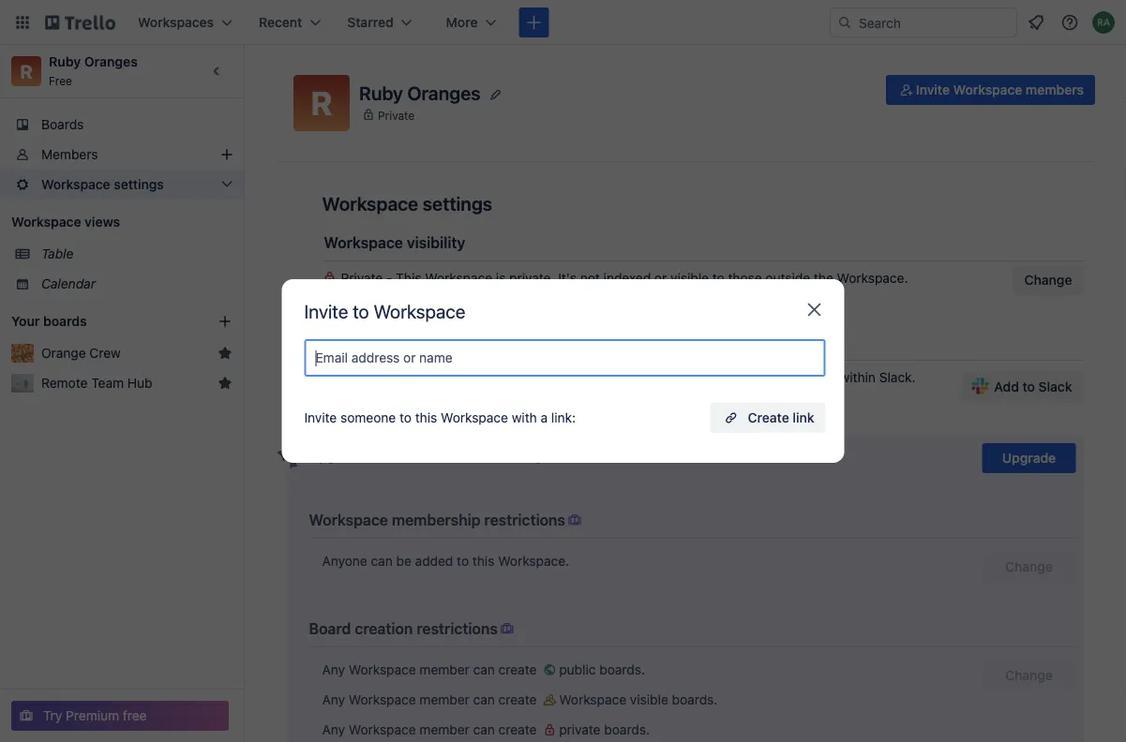 Task type: vqa. For each thing, say whether or not it's contained in the screenshot.
delete link
no



Task type: locate. For each thing, give the bounding box(es) containing it.
r inside r link
[[20, 60, 32, 82]]

together
[[558, 370, 610, 386]]

2 vertical spatial member
[[420, 723, 470, 738]]

1 horizontal spatial r
[[311, 83, 332, 122]]

0 horizontal spatial premium
[[66, 709, 119, 724]]

trello
[[443, 370, 477, 386], [719, 370, 752, 386]]

0 horizontal spatial this
[[415, 410, 437, 426]]

1 starred icon image from the top
[[218, 346, 233, 361]]

0 vertical spatial starred icon image
[[218, 346, 233, 361]]

orange
[[41, 346, 86, 361]]

orange crew
[[41, 346, 121, 361]]

ruby for ruby oranges free
[[49, 54, 81, 69]]

upgrade
[[309, 449, 365, 464], [1003, 451, 1056, 466]]

0 horizontal spatial r
[[20, 60, 32, 82]]

change button
[[1014, 265, 1084, 296], [983, 553, 1077, 583]]

starred icon image for orange crew
[[218, 346, 233, 361]]

r inside r button
[[311, 83, 332, 122]]

restrictions down anyone can be added to this workspace.
[[417, 621, 498, 638]]

1 trello from the left
[[443, 370, 477, 386]]

0 vertical spatial change button
[[1014, 265, 1084, 296]]

ruby oranges free
[[49, 54, 138, 87]]

slack left and
[[381, 370, 414, 386]]

2 create from the top
[[499, 693, 537, 708]]

1 any workspace member can create from the top
[[322, 663, 541, 678]]

members
[[1026, 82, 1084, 98]]

0 vertical spatial private
[[378, 109, 415, 122]]

1 vertical spatial private
[[341, 271, 383, 286]]

team
[[91, 376, 124, 391]]

ruby for ruby oranges
[[359, 82, 403, 104]]

0 vertical spatial premium
[[385, 449, 442, 464]]

1 vertical spatial member
[[420, 693, 470, 708]]

this
[[415, 410, 437, 426], [473, 554, 495, 569]]

0 vertical spatial create
[[499, 663, 537, 678]]

it's
[[558, 271, 577, 286]]

upgrade right sparkle 'icon'
[[309, 449, 365, 464]]

0 vertical spatial change
[[1025, 273, 1073, 288]]

1 horizontal spatial visible
[[671, 271, 709, 286]]

3 create from the top
[[499, 723, 537, 738]]

private
[[378, 109, 415, 122], [341, 271, 383, 286]]

can
[[371, 554, 393, 569], [473, 663, 495, 678], [473, 693, 495, 708], [473, 723, 495, 738]]

slack right add
[[1039, 379, 1073, 395]]

visible up private boards.
[[630, 693, 669, 708]]

oranges inside ruby oranges free
[[84, 54, 138, 69]]

0 vertical spatial restrictions
[[484, 512, 566, 530]]

orange crew button
[[41, 344, 210, 363]]

trello right and
[[443, 370, 477, 386]]

try premium free
[[43, 709, 147, 724]]

ruby anderson (rubyanderson7) image
[[1093, 11, 1115, 34]]

restrictions
[[484, 512, 566, 530], [417, 621, 498, 638]]

search image
[[838, 15, 853, 30]]

restrictions for workspace membership restrictions
[[484, 512, 566, 530]]

workspace settings
[[322, 192, 493, 214]]

premium inside button
[[66, 709, 119, 724]]

0 vertical spatial ruby
[[49, 54, 81, 69]]

oranges
[[84, 54, 138, 69], [408, 82, 481, 104]]

1 vertical spatial settings
[[501, 449, 549, 464]]

2 vertical spatial create
[[499, 723, 537, 738]]

r
[[20, 60, 32, 82], [311, 83, 332, 122]]

starred icon image
[[218, 346, 233, 361], [218, 376, 233, 391]]

slack
[[324, 334, 363, 351], [381, 370, 414, 386], [1039, 379, 1073, 395]]

workspace.
[[837, 271, 909, 286], [498, 554, 570, 569]]

any workspace member can create
[[322, 663, 541, 678], [322, 693, 541, 708], [322, 723, 541, 738]]

create
[[499, 663, 537, 678], [499, 693, 537, 708], [499, 723, 537, 738]]

1 vertical spatial starred icon image
[[218, 376, 233, 391]]

1 vertical spatial restrictions
[[417, 621, 498, 638]]

sm image
[[898, 81, 916, 99], [566, 511, 584, 530], [498, 620, 517, 639], [541, 661, 559, 680], [541, 691, 559, 710], [541, 721, 559, 740]]

ruby up free
[[49, 54, 81, 69]]

upgrade down add to slack link
[[1003, 451, 1056, 466]]

invite for invite workspace members
[[916, 82, 950, 98]]

0 vertical spatial workspace.
[[837, 271, 909, 286]]

1 vertical spatial any
[[322, 693, 345, 708]]

this up upgrade to premium for more settings
[[415, 410, 437, 426]]

1 vertical spatial any workspace member can create
[[322, 693, 541, 708]]

starred icon image for remote team hub
[[218, 376, 233, 391]]

oranges for ruby oranges
[[408, 82, 481, 104]]

1 create from the top
[[499, 663, 537, 678]]

trello right on
[[719, 370, 752, 386]]

0 horizontal spatial trello
[[443, 370, 477, 386]]

invite inside button
[[916, 82, 950, 98]]

create board or workspace image
[[525, 13, 544, 32]]

visible right or
[[671, 271, 709, 286]]

1 vertical spatial change
[[1006, 560, 1053, 575]]

to right someone
[[400, 410, 412, 426]]

premium left for
[[385, 449, 442, 464]]

2 vertical spatial any
[[322, 723, 345, 738]]

1 horizontal spatial upgrade
[[1003, 451, 1056, 466]]

1 horizontal spatial ruby
[[359, 82, 403, 104]]

2 vertical spatial boards.
[[604, 723, 650, 738]]

workspace visibility
[[324, 234, 466, 252]]

1 horizontal spatial slack
[[381, 370, 414, 386]]

boards.
[[600, 663, 645, 678], [672, 693, 718, 708], [604, 723, 650, 738]]

1 any from the top
[[322, 663, 345, 678]]

3 any workspace member can create from the top
[[322, 723, 541, 738]]

1 horizontal spatial oranges
[[408, 82, 481, 104]]

1 vertical spatial ruby
[[359, 82, 403, 104]]

1 vertical spatial invite
[[304, 300, 348, 322]]

oranges for ruby oranges free
[[84, 54, 138, 69]]

1 horizontal spatial settings
[[501, 449, 549, 464]]

boards
[[41, 117, 84, 132]]

2 starred icon image from the top
[[218, 376, 233, 391]]

restrictions down the more
[[484, 512, 566, 530]]

try
[[43, 709, 62, 724]]

2 any workspace member can create from the top
[[322, 693, 541, 708]]

1 vertical spatial premium
[[66, 709, 119, 724]]

0 horizontal spatial settings
[[423, 192, 493, 214]]

the
[[814, 271, 834, 286]]

not
[[581, 271, 600, 286]]

1 vertical spatial change button
[[983, 553, 1077, 583]]

Email address or name text field
[[316, 345, 822, 371]]

calendar link
[[41, 275, 233, 294]]

workspace navigation collapse icon image
[[205, 58, 231, 84]]

invite
[[916, 82, 950, 98], [304, 300, 348, 322], [304, 410, 337, 426]]

hub
[[127, 376, 153, 391]]

1 horizontal spatial trello
[[719, 370, 752, 386]]

upgrade for upgrade
[[1003, 451, 1056, 466]]

1 vertical spatial create
[[499, 693, 537, 708]]

0 vertical spatial visible
[[671, 271, 709, 286]]

sm image inside invite workspace members button
[[898, 81, 916, 99]]

free
[[49, 74, 72, 87]]

0 vertical spatial any
[[322, 663, 345, 678]]

any workspace member can create for public boards.
[[322, 663, 541, 678]]

workspaces
[[366, 334, 452, 351]]

3 any from the top
[[322, 723, 345, 738]]

0 horizontal spatial upgrade
[[309, 449, 365, 464]]

this right added
[[473, 554, 495, 569]]

create for public boards.
[[499, 663, 537, 678]]

2 vertical spatial invite
[[304, 410, 337, 426]]

private for private
[[378, 109, 415, 122]]

premium
[[385, 449, 442, 464], [66, 709, 119, 724]]

2 horizontal spatial slack
[[1039, 379, 1073, 395]]

0 horizontal spatial visible
[[630, 693, 669, 708]]

1 vertical spatial r
[[311, 83, 332, 122]]

invite for invite someone to this workspace with a link:
[[304, 410, 337, 426]]

2 vertical spatial any workspace member can create
[[322, 723, 541, 738]]

upgrade button
[[983, 444, 1077, 474]]

change
[[1025, 273, 1073, 288], [1006, 560, 1053, 575], [1006, 668, 1053, 684]]

workspace membership restrictions
[[309, 512, 566, 530]]

r button
[[294, 75, 350, 131]]

any for public boards.
[[322, 663, 345, 678]]

slack up 'link'
[[324, 334, 363, 351]]

can for public boards.
[[473, 663, 495, 678]]

2 any from the top
[[322, 693, 345, 708]]

0 horizontal spatial ruby
[[49, 54, 81, 69]]

2 member from the top
[[420, 693, 470, 708]]

workspace
[[954, 82, 1023, 98], [322, 192, 419, 214], [11, 214, 81, 230], [324, 234, 403, 252], [425, 271, 493, 286], [374, 300, 466, 322], [441, 410, 508, 426], [309, 512, 388, 530], [349, 663, 416, 678], [349, 693, 416, 708], [559, 693, 627, 708], [349, 723, 416, 738]]

0 horizontal spatial oranges
[[84, 54, 138, 69]]

your
[[11, 314, 40, 329]]

members
[[41, 147, 98, 162]]

settings down with
[[501, 449, 549, 464]]

to right added
[[457, 554, 469, 569]]

a
[[541, 410, 548, 426]]

any
[[322, 663, 345, 678], [322, 693, 345, 708], [322, 723, 345, 738]]

projects
[[756, 370, 805, 386]]

premium right the try
[[66, 709, 119, 724]]

0 vertical spatial this
[[415, 410, 437, 426]]

0 vertical spatial any workspace member can create
[[322, 663, 541, 678]]

to up workspaces
[[353, 300, 369, 322]]

0 vertical spatial boards.
[[600, 663, 645, 678]]

1 vertical spatial workspace.
[[498, 554, 570, 569]]

create link
[[748, 410, 815, 426]]

3 member from the top
[[420, 723, 470, 738]]

2 trello from the left
[[719, 370, 752, 386]]

0 vertical spatial member
[[420, 663, 470, 678]]

1 member from the top
[[420, 663, 470, 678]]

1 vertical spatial oranges
[[408, 82, 481, 104]]

change for change 'button' to the top
[[1025, 273, 1073, 288]]

slack workspaces linking
[[324, 334, 502, 351]]

private left - in the left top of the page
[[341, 271, 383, 286]]

ruby
[[49, 54, 81, 69], [359, 82, 403, 104]]

visible
[[671, 271, 709, 286], [630, 693, 669, 708]]

is
[[496, 271, 506, 286]]

any for workspace visible boards.
[[322, 693, 345, 708]]

1 horizontal spatial this
[[473, 554, 495, 569]]

invite up 'link'
[[304, 300, 348, 322]]

0 notifications image
[[1025, 11, 1048, 34]]

settings up visibility at the left top of the page
[[423, 192, 493, 214]]

0 vertical spatial invite
[[916, 82, 950, 98]]

1 horizontal spatial workspace.
[[837, 271, 909, 286]]

upgrade inside button
[[1003, 451, 1056, 466]]

any workspace member can create for workspace visible boards.
[[322, 693, 541, 708]]

1 vertical spatial visible
[[630, 693, 669, 708]]

or
[[655, 271, 667, 286]]

0 vertical spatial r
[[20, 60, 32, 82]]

ruby oranges link
[[49, 54, 138, 69]]

to
[[713, 271, 725, 286], [353, 300, 369, 322], [613, 370, 625, 386], [1023, 379, 1036, 395], [400, 410, 412, 426], [368, 449, 381, 464], [457, 554, 469, 569]]

board creation restrictions
[[309, 621, 498, 638]]

add
[[995, 379, 1020, 395]]

from
[[808, 370, 837, 386]]

open information menu image
[[1061, 13, 1080, 32]]

0 vertical spatial oranges
[[84, 54, 138, 69]]

ruby right r button
[[359, 82, 403, 104]]

private down ruby oranges
[[378, 109, 415, 122]]

ruby inside ruby oranges free
[[49, 54, 81, 69]]

invite down 'link'
[[304, 410, 337, 426]]

invite down search field
[[916, 82, 950, 98]]

settings
[[423, 192, 493, 214], [501, 449, 549, 464]]



Task type: describe. For each thing, give the bounding box(es) containing it.
to left those
[[713, 271, 725, 286]]

free
[[123, 709, 147, 724]]

Search field
[[853, 8, 1017, 37]]

remote team hub
[[41, 376, 153, 391]]

more
[[466, 449, 497, 464]]

with
[[512, 410, 537, 426]]

be
[[396, 554, 412, 569]]

restrictions for board creation restrictions
[[417, 621, 498, 638]]

close image
[[804, 299, 826, 321]]

create link button
[[711, 403, 826, 433]]

upgrade for upgrade to premium for more settings
[[309, 449, 365, 464]]

0 horizontal spatial slack
[[324, 334, 363, 351]]

boards. for private boards.
[[604, 723, 650, 738]]

visibility
[[407, 234, 466, 252]]

your boards with 2 items element
[[11, 311, 190, 333]]

member for workspace visible boards.
[[420, 693, 470, 708]]

boards link
[[0, 110, 244, 140]]

private boards.
[[559, 723, 650, 738]]

invite for invite to workspace
[[304, 300, 348, 322]]

slack.
[[880, 370, 916, 386]]

and
[[417, 370, 440, 386]]

boards
[[43, 314, 87, 329]]

someone
[[341, 410, 396, 426]]

those
[[728, 271, 762, 286]]

ruby oranges
[[359, 82, 481, 104]]

upgrade to premium for more settings
[[309, 449, 549, 464]]

change for the bottommost change 'button'
[[1006, 560, 1053, 575]]

can for private boards.
[[473, 723, 495, 738]]

link
[[322, 370, 347, 386]]

r for r link
[[20, 60, 32, 82]]

invite someone to this workspace with a link:
[[304, 410, 576, 426]]

2 vertical spatial change
[[1006, 668, 1053, 684]]

public boards.
[[559, 663, 645, 678]]

private
[[559, 723, 601, 738]]

create
[[748, 410, 790, 426]]

calendar
[[41, 276, 96, 292]]

for
[[446, 449, 463, 464]]

table
[[41, 246, 74, 262]]

sparkle image
[[277, 446, 301, 470]]

public
[[559, 663, 596, 678]]

linking
[[455, 334, 502, 351]]

workspaces
[[480, 370, 554, 386]]

views
[[85, 214, 120, 230]]

collaborate
[[629, 370, 697, 386]]

1 horizontal spatial premium
[[385, 449, 442, 464]]

-
[[386, 271, 393, 286]]

create for workspace visible boards.
[[499, 693, 537, 708]]

0 horizontal spatial workspace.
[[498, 554, 570, 569]]

create for private boards.
[[499, 723, 537, 738]]

to right together
[[613, 370, 625, 386]]

private.
[[510, 271, 555, 286]]

invite workspace members button
[[886, 75, 1096, 105]]

workspace views
[[11, 214, 120, 230]]

within
[[840, 370, 876, 386]]

workspace inside invite workspace members button
[[954, 82, 1023, 98]]

can for workspace visible boards.
[[473, 693, 495, 708]]

member for public boards.
[[420, 663, 470, 678]]

outside
[[766, 271, 811, 286]]

primary element
[[0, 0, 1127, 45]]

any for private boards.
[[322, 723, 345, 738]]

add board image
[[218, 314, 233, 329]]

link
[[793, 410, 815, 426]]

your boards
[[11, 314, 87, 329]]

table link
[[41, 245, 233, 264]]

on
[[700, 370, 715, 386]]

r link
[[11, 56, 41, 86]]

add to slack link
[[961, 372, 1084, 402]]

added
[[415, 554, 453, 569]]

membership
[[392, 512, 481, 530]]

crew
[[90, 346, 121, 361]]

any workspace member can create for private boards.
[[322, 723, 541, 738]]

change link
[[983, 661, 1077, 691]]

board
[[309, 621, 351, 638]]

boards. for public boards.
[[600, 663, 645, 678]]

workspace visible boards.
[[559, 693, 718, 708]]

private for private - this workspace is private. it's not indexed or visible to those outside the workspace.
[[341, 271, 383, 286]]

anyone
[[322, 554, 367, 569]]

try premium free button
[[11, 702, 229, 732]]

r for r button
[[311, 83, 332, 122]]

private - this workspace is private. it's not indexed or visible to those outside the workspace.
[[341, 271, 909, 286]]

to right add
[[1023, 379, 1036, 395]]

anyone can be added to this workspace.
[[322, 554, 570, 569]]

remote
[[41, 376, 88, 391]]

0 vertical spatial settings
[[423, 192, 493, 214]]

this
[[396, 271, 422, 286]]

remote team hub button
[[41, 374, 210, 393]]

to down someone
[[368, 449, 381, 464]]

members link
[[0, 140, 244, 170]]

1 vertical spatial boards.
[[672, 693, 718, 708]]

indexed
[[604, 271, 651, 286]]

invite workspace members
[[916, 82, 1084, 98]]

member for private boards.
[[420, 723, 470, 738]]

your
[[351, 370, 377, 386]]

1 vertical spatial this
[[473, 554, 495, 569]]

link:
[[552, 410, 576, 426]]

creation
[[355, 621, 413, 638]]

link your slack and trello workspaces together to collaborate on trello projects from within slack. add to slack
[[322, 370, 1073, 395]]

invite to workspace
[[304, 300, 466, 322]]



